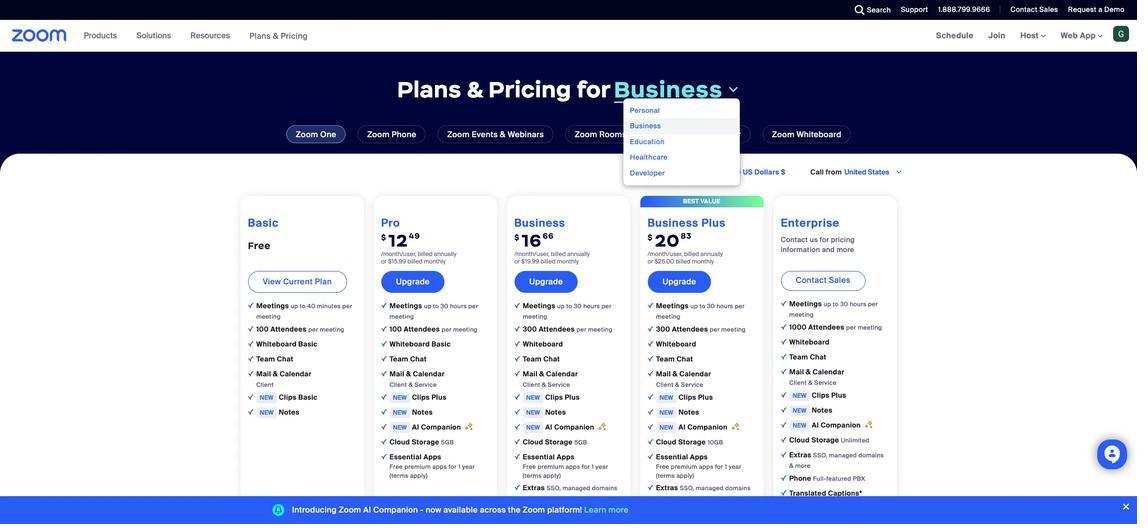 Task type: describe. For each thing, give the bounding box(es) containing it.
companion for pro
[[421, 423, 461, 432]]

new clips basic
[[260, 393, 318, 402]]

whiteboard basic for basic
[[256, 340, 318, 349]]

zoom for zoom one
[[296, 129, 318, 140]]

full-
[[814, 475, 827, 483]]

calendar for enterprise
[[813, 368, 845, 377]]

300 for cloud storage 5gb
[[523, 325, 537, 334]]

service for enterprise
[[815, 379, 837, 387]]

banner containing products
[[0, 20, 1138, 52]]

view current plan link
[[248, 271, 347, 293]]

zoom rooms
[[575, 129, 627, 140]]

client for business
[[523, 381, 541, 389]]

contact up the host
[[1011, 5, 1038, 14]]

66
[[543, 231, 554, 241]]

zoom contact center
[[658, 129, 742, 140]]

1 for 12
[[459, 463, 461, 471]]

0 horizontal spatial contact sales
[[796, 275, 851, 286]]

upgrade link for 16
[[515, 271, 578, 293]]

for down 10gb
[[716, 463, 724, 471]]

100 attendees per meeting for basic
[[256, 325, 345, 334]]

100 for pro
[[390, 325, 402, 334]]

to for basic
[[300, 302, 306, 310]]

5gb for 16
[[575, 439, 588, 447]]

1000
[[790, 323, 807, 332]]

year for 12
[[463, 463, 475, 471]]

notes for basic
[[279, 408, 300, 417]]

up for business
[[558, 302, 565, 310]]

the
[[508, 505, 521, 515]]

upgrade for 16
[[530, 277, 563, 287]]

up to 30 hours per meeting for enterprise
[[790, 300, 879, 319]]

pricing for plans & pricing
[[281, 31, 308, 41]]

enterprise
[[781, 216, 840, 230]]

/month/user, billed annually or $15.99 billed monthly
[[381, 250, 457, 266]]

zoom one
[[296, 129, 337, 140]]

join
[[989, 30, 1006, 41]]

introducing zoom ai companion - now available across the zoom platform! learn more
[[292, 505, 629, 515]]

minutes
[[317, 302, 341, 310]]

client for enterprise
[[790, 379, 807, 387]]

10gb
[[708, 439, 724, 447]]

zoom for zoom events & webinars
[[448, 129, 470, 140]]

premium for 16
[[538, 463, 564, 471]]

cloud storage 5gb for 12
[[390, 438, 454, 447]]

developer
[[630, 168, 665, 177]]

essential apps free premium apps for 1 year (terms apply) for 16
[[523, 453, 609, 480]]

sso, for cloud storage 10gb
[[680, 485, 695, 493]]

available
[[444, 505, 478, 515]]

view
[[263, 277, 281, 287]]

new inside "new clips basic"
[[260, 394, 274, 402]]

companion for enterprise
[[821, 421, 861, 430]]

annually for 66
[[568, 250, 590, 258]]

chat for basic
[[277, 355, 294, 364]]

ai for pro
[[412, 423, 419, 432]]

or for 20
[[648, 258, 654, 266]]

zoom whiteboard
[[773, 129, 842, 140]]

solutions button
[[137, 20, 176, 52]]

zoom phone
[[367, 129, 417, 140]]

contact down information on the right top of page
[[796, 275, 827, 286]]

enterprise contact us for pricing information and more
[[781, 216, 855, 254]]

now
[[426, 505, 442, 515]]

pricing for plans & pricing for
[[489, 75, 572, 104]]

upgrade link for 12
[[381, 271, 445, 293]]

ai for enterprise
[[812, 421, 820, 430]]

30 for business
[[574, 302, 582, 310]]

business down the personal
[[630, 122, 662, 131]]

30 for pro
[[441, 302, 449, 310]]

3 essential apps free premium apps for 1 year (terms apply) from the left
[[657, 453, 742, 480]]

more inside enterprise contact us for pricing information and more
[[837, 245, 855, 254]]

plan
[[315, 277, 332, 287]]

& inside product information navigation
[[273, 31, 279, 41]]

call from
[[811, 168, 843, 177]]

request a demo
[[1069, 5, 1125, 14]]

for up introducing zoom ai companion - now available across the zoom platform! learn more
[[449, 463, 457, 471]]

team chat for business
[[523, 355, 560, 364]]

extras for cloud storage 10gb
[[657, 484, 680, 493]]

apply) for 16
[[544, 472, 561, 480]]

300 for cloud storage 10gb
[[657, 325, 671, 334]]

healthcare
[[630, 153, 668, 162]]

16
[[522, 230, 542, 252]]

outer image
[[733, 168, 742, 177]]

per inside 1000 attendees per meeting
[[847, 324, 857, 332]]

2 horizontal spatial managed
[[830, 452, 858, 460]]

12
[[389, 230, 408, 252]]

profile picture image
[[1114, 26, 1130, 42]]

100 attendees per meeting for pro
[[390, 325, 478, 334]]

meetings for basic
[[256, 301, 291, 310]]

translated
[[790, 489, 827, 498]]

demo
[[1105, 5, 1125, 14]]

1 for 16
[[592, 463, 594, 471]]

cloud storage unlimited
[[790, 436, 870, 445]]

learn
[[585, 505, 607, 515]]

contact sales link inside main content
[[781, 271, 866, 291]]

business inside business plus $ 20 83
[[648, 216, 699, 230]]

up for enterprise
[[824, 300, 832, 308]]

best value
[[684, 197, 721, 205]]

domains for cloud storage 10gb
[[726, 485, 751, 493]]

solutions
[[137, 30, 171, 41]]

us dollars $ button
[[743, 167, 786, 177]]

whiteboard inside the tabs of zoom services tab list
[[797, 129, 842, 140]]

information
[[781, 245, 821, 254]]

meetings down $25.00
[[657, 301, 691, 310]]

83
[[681, 231, 692, 241]]

menu containing personal
[[624, 99, 740, 186]]

extras for cloud storage 5gb
[[523, 484, 547, 493]]

new clips plus for pro
[[393, 393, 447, 402]]

meeting inside 1000 attendees per meeting
[[858, 324, 883, 332]]

service for pro
[[415, 381, 437, 389]]

and
[[823, 245, 835, 254]]

-
[[420, 505, 424, 515]]

40
[[308, 302, 316, 310]]

3 premium from the left
[[671, 463, 698, 471]]

business button
[[614, 75, 741, 104]]

zoom for zoom phone
[[367, 129, 390, 140]]

client for basic
[[256, 381, 274, 389]]

business up the personal
[[614, 75, 723, 104]]

/month/user, billed annually or $25.00 billed monthly
[[648, 250, 724, 266]]

web app button
[[1062, 30, 1104, 41]]

personal
[[630, 106, 660, 115]]

call
[[811, 168, 825, 177]]

2 horizontal spatial extras
[[790, 451, 814, 460]]

pricing
[[832, 235, 855, 244]]

zoom for zoom whiteboard
[[773, 129, 795, 140]]

app
[[1081, 30, 1097, 41]]

(terms for 12
[[390, 472, 409, 480]]

current
[[283, 277, 313, 287]]

products button
[[84, 20, 122, 52]]

value
[[701, 197, 721, 205]]

300 attendees per meeting for cloud storage 5gb
[[523, 325, 613, 334]]

& inside the tabs of zoom services tab list
[[500, 129, 506, 140]]

clips for pro
[[412, 393, 430, 402]]

apps for 16
[[566, 463, 581, 471]]

managed for cloud storage 5gb
[[563, 485, 591, 493]]

billed down 66
[[551, 250, 566, 258]]

zoom logo image
[[12, 29, 66, 42]]

$19.99
[[522, 258, 540, 266]]

notes for business
[[546, 408, 566, 417]]

dollars
[[755, 168, 780, 177]]

schedule link
[[929, 20, 982, 52]]

new clips plus for enterprise
[[793, 391, 847, 400]]

host button
[[1021, 30, 1047, 41]]

main content containing business
[[0, 20, 1138, 524]]

up for basic
[[291, 302, 298, 310]]

1000 attendees per meeting
[[790, 323, 883, 332]]

1.888.799.9666
[[939, 5, 991, 14]]

attendees for basic
[[271, 325, 307, 334]]

phone full-featured pbx
[[790, 474, 866, 483]]

featured
[[827, 475, 852, 483]]

team for enterprise
[[790, 353, 809, 362]]

a
[[1099, 5, 1103, 14]]

year for 16
[[596, 463, 609, 471]]

attendees for business
[[539, 325, 575, 334]]

20
[[655, 230, 680, 252]]

2 horizontal spatial domains
[[859, 452, 885, 460]]

apps for 12
[[433, 463, 447, 471]]

notes for enterprise
[[812, 406, 833, 415]]

host
[[1021, 30, 1042, 41]]

captions*
[[829, 489, 863, 498]]

$15.99
[[388, 258, 406, 266]]

or for 16
[[515, 258, 520, 266]]

hours for enterprise
[[850, 300, 867, 308]]

view current plan
[[263, 277, 332, 287]]

sso, managed domains & more for cloud storage 5gb
[[523, 485, 618, 503]]

web app
[[1062, 30, 1097, 41]]

$ inside popup button
[[782, 168, 786, 177]]

Country/Region text field
[[844, 167, 895, 177]]

to for pro
[[433, 302, 439, 310]]

up down "/month/user, billed annually or $25.00 billed monthly"
[[691, 302, 698, 310]]

cloud for pro
[[390, 438, 410, 447]]

attendees for enterprise
[[809, 323, 845, 332]]

from
[[826, 168, 843, 177]]

(terms for 16
[[523, 472, 542, 480]]

3 (terms from the left
[[657, 472, 675, 480]]

plus for business
[[565, 393, 580, 402]]

3 apps from the left
[[690, 453, 708, 462]]

annually for 20
[[701, 250, 724, 258]]

hours for business
[[584, 302, 600, 310]]

attendees for pro
[[404, 325, 440, 334]]

education
[[630, 137, 665, 146]]

pro $ 12 49
[[381, 216, 420, 252]]

/month/user, for 20
[[648, 250, 683, 258]]

zoom for zoom rooms
[[575, 129, 598, 140]]

mail for business
[[523, 370, 538, 379]]

up to 40 minutes per meeting
[[256, 302, 353, 321]]

join link
[[982, 20, 1014, 52]]

3 1 from the left
[[725, 463, 728, 471]]

meeting inside 'up to 40 minutes per meeting'
[[256, 313, 281, 321]]

tabs of zoom services tab list
[[15, 125, 1123, 143]]

best
[[684, 197, 700, 205]]

product information navigation
[[76, 20, 315, 52]]

3 apply) from the left
[[677, 472, 695, 480]]

contact inside enterprise contact us for pricing information and more
[[781, 235, 809, 244]]

center
[[715, 129, 742, 140]]

down image
[[727, 84, 741, 96]]

plans & pricing
[[250, 31, 308, 41]]

domains for cloud storage 5gb
[[592, 485, 618, 493]]

up for pro
[[424, 302, 432, 310]]



Task type: locate. For each thing, give the bounding box(es) containing it.
1 horizontal spatial plans
[[397, 75, 462, 104]]

managed up platform!
[[563, 485, 591, 493]]

0 horizontal spatial sso, managed domains & more
[[523, 485, 618, 503]]

2 5gb from the left
[[575, 439, 588, 447]]

1 horizontal spatial sales
[[1040, 5, 1059, 14]]

$ inside "pro $ 12 49"
[[381, 233, 387, 242]]

managed for cloud storage 10gb
[[696, 485, 724, 493]]

upgrade
[[396, 277, 430, 287], [530, 277, 563, 287], [663, 277, 697, 287]]

2 horizontal spatial apply)
[[677, 472, 695, 480]]

& inside mail & calendar client
[[273, 370, 278, 379]]

plans inside main content
[[397, 75, 462, 104]]

business up the 83
[[648, 216, 699, 230]]

up up 1000 attendees per meeting
[[824, 300, 832, 308]]

us
[[810, 235, 819, 244]]

resources
[[191, 30, 230, 41]]

0 horizontal spatial essential apps free premium apps for 1 year (terms apply)
[[390, 453, 475, 480]]

pbx
[[854, 475, 866, 483]]

calendar inside mail & calendar client
[[280, 370, 312, 379]]

$ right the dollars
[[782, 168, 786, 177]]

across
[[480, 505, 506, 515]]

web
[[1062, 30, 1079, 41]]

plus
[[702, 216, 726, 230], [832, 391, 847, 400], [432, 393, 447, 402], [565, 393, 580, 402], [699, 393, 713, 402]]

/month/user, for 16
[[515, 250, 550, 258]]

1 horizontal spatial apps
[[557, 453, 575, 462]]

managed down 10gb
[[696, 485, 724, 493]]

request
[[1069, 5, 1097, 14]]

clips for enterprise
[[812, 391, 830, 400]]

support
[[902, 5, 929, 14]]

products
[[84, 30, 117, 41]]

2 horizontal spatial essential
[[657, 453, 689, 462]]

2 horizontal spatial annually
[[701, 250, 724, 258]]

new ai companion for pro
[[393, 423, 463, 432]]

2 cloud storage 5gb from the left
[[523, 438, 588, 447]]

2 horizontal spatial apps
[[690, 453, 708, 462]]

monthly inside "/month/user, billed annually or $25.00 billed monthly"
[[692, 258, 714, 266]]

0 vertical spatial contact sales
[[1011, 5, 1059, 14]]

100
[[256, 325, 269, 334], [390, 325, 402, 334]]

new notes for basic
[[260, 408, 300, 417]]

0 horizontal spatial 300 attendees per meeting
[[523, 325, 613, 334]]

one
[[320, 129, 337, 140]]

/month/user, for 12
[[381, 250, 417, 258]]

monthly for 66
[[557, 258, 579, 266]]

meeting
[[790, 311, 814, 319], [256, 313, 281, 321], [390, 313, 414, 321], [523, 313, 548, 321], [657, 313, 681, 321], [858, 324, 883, 332], [320, 326, 345, 334], [453, 326, 478, 334], [589, 326, 613, 334], [722, 326, 746, 334]]

2 horizontal spatial year
[[729, 463, 742, 471]]

/month/user, down 49
[[381, 250, 417, 258]]

2 whiteboard basic from the left
[[390, 340, 451, 349]]

1 vertical spatial sales
[[829, 275, 851, 286]]

0 vertical spatial pricing
[[281, 31, 308, 41]]

3 monthly from the left
[[692, 258, 714, 266]]

service
[[815, 379, 837, 387], [415, 381, 437, 389], [548, 381, 571, 389], [682, 381, 704, 389]]

support link
[[894, 0, 931, 20], [902, 5, 929, 14]]

1 (terms from the left
[[390, 472, 409, 480]]

monthly for 49
[[424, 258, 446, 266]]

1 vertical spatial pricing
[[489, 75, 572, 104]]

or inside "/month/user, billed annually or $15.99 billed monthly"
[[381, 258, 387, 266]]

apply) for 12
[[410, 472, 428, 480]]

or
[[381, 258, 387, 266], [515, 258, 520, 266], [648, 258, 654, 266]]

billed down the 83
[[685, 250, 700, 258]]

1 monthly from the left
[[424, 258, 446, 266]]

2 upgrade link from the left
[[515, 271, 578, 293]]

apps
[[424, 453, 442, 462], [557, 453, 575, 462], [690, 453, 708, 462]]

0 horizontal spatial /month/user,
[[381, 250, 417, 258]]

0 horizontal spatial 100 attendees per meeting
[[256, 325, 345, 334]]

ai
[[812, 421, 820, 430], [412, 423, 419, 432], [546, 423, 553, 432], [679, 423, 686, 432], [363, 505, 371, 515]]

include image
[[781, 301, 787, 306], [515, 303, 520, 308], [381, 454, 387, 460], [648, 454, 654, 460]]

plus for pro
[[432, 393, 447, 402]]

billed right $15.99
[[408, 258, 423, 266]]

client inside mail & calendar client
[[256, 381, 274, 389]]

clips for basic
[[279, 393, 297, 402]]

calendar
[[813, 368, 845, 377], [280, 370, 312, 379], [413, 370, 445, 379], [547, 370, 578, 379], [680, 370, 712, 379]]

1 1 from the left
[[459, 463, 461, 471]]

1 horizontal spatial apps
[[566, 463, 581, 471]]

apply) down cloud storage 10gb on the bottom right of page
[[677, 472, 695, 480]]

for up 'learn'
[[582, 463, 590, 471]]

contact sales up host dropdown button
[[1011, 5, 1059, 14]]

upgrade link down "/month/user, billed annually or $25.00 billed monthly"
[[648, 271, 712, 293]]

up left 40
[[291, 302, 298, 310]]

5gb for 12
[[441, 439, 454, 447]]

webinars
[[508, 129, 544, 140]]

1 essential apps free premium apps for 1 year (terms apply) from the left
[[390, 453, 475, 480]]

2 upgrade from the left
[[530, 277, 563, 287]]

essential apps free premium apps for 1 year (terms apply) down cloud storage 10gb on the bottom right of page
[[657, 453, 742, 480]]

managed
[[830, 452, 858, 460], [563, 485, 591, 493], [696, 485, 724, 493]]

contact sales
[[1011, 5, 1059, 14], [796, 275, 851, 286]]

$ inside business plus $ 20 83
[[648, 233, 653, 242]]

up down "/month/user, billed annually or $15.99 billed monthly"
[[424, 302, 432, 310]]

premium up '-'
[[405, 463, 431, 471]]

plans & pricing for
[[397, 75, 611, 104]]

1 premium from the left
[[405, 463, 431, 471]]

meetings down $15.99
[[390, 301, 424, 310]]

$ left 12
[[381, 233, 387, 242]]

apps for 16
[[557, 453, 575, 462]]

premium down cloud storage 10gb on the bottom right of page
[[671, 463, 698, 471]]

1 horizontal spatial year
[[596, 463, 609, 471]]

main content
[[0, 20, 1138, 524]]

annually inside /month/user, billed annually or $19.99 billed monthly
[[568, 250, 590, 258]]

per inside 'up to 40 minutes per meeting'
[[343, 302, 353, 310]]

2 apps from the left
[[566, 463, 581, 471]]

up to 30 hours per meeting
[[790, 300, 879, 319], [390, 302, 479, 321], [523, 302, 612, 321], [657, 302, 745, 321]]

1 horizontal spatial cloud storage 5gb
[[523, 438, 588, 447]]

meetings down '$19.99'
[[523, 301, 558, 310]]

0 horizontal spatial managed
[[563, 485, 591, 493]]

upgrade link down "/month/user, billed annually or $15.99 billed monthly"
[[381, 271, 445, 293]]

apps up now
[[433, 463, 447, 471]]

or for 12
[[381, 258, 387, 266]]

annually inside "/month/user, billed annually or $25.00 billed monthly"
[[701, 250, 724, 258]]

2 year from the left
[[596, 463, 609, 471]]

whiteboard basic for pro
[[390, 340, 451, 349]]

upgrade down "/month/user, billed annually or $25.00 billed monthly"
[[663, 277, 697, 287]]

contact inside the tabs of zoom services tab list
[[682, 129, 713, 140]]

companion for business
[[555, 423, 595, 432]]

0 horizontal spatial premium
[[405, 463, 431, 471]]

resources button
[[191, 20, 235, 52]]

1 horizontal spatial 5gb
[[575, 439, 588, 447]]

mail & calendar client & service for business
[[523, 370, 578, 389]]

plans inside product information navigation
[[250, 31, 271, 41]]

1 horizontal spatial extras
[[657, 484, 680, 493]]

100 for basic
[[256, 325, 269, 334]]

menu
[[624, 99, 740, 186]]

0 horizontal spatial extras
[[523, 484, 547, 493]]

plans for plans & pricing
[[250, 31, 271, 41]]

calendar for basic
[[280, 370, 312, 379]]

essential apps free premium apps for 1 year (terms apply) for 12
[[390, 453, 475, 480]]

1 annually from the left
[[434, 250, 457, 258]]

sales down and
[[829, 275, 851, 286]]

essential for 16
[[523, 453, 555, 462]]

1 upgrade link from the left
[[381, 271, 445, 293]]

0 vertical spatial plans
[[250, 31, 271, 41]]

sso, for cloud storage 5gb
[[547, 485, 561, 493]]

1 5gb from the left
[[441, 439, 454, 447]]

annually inside "/month/user, billed annually or $15.99 billed monthly"
[[434, 250, 457, 258]]

chat for pro
[[410, 355, 427, 364]]

cloud storage 5gb
[[390, 438, 454, 447], [523, 438, 588, 447]]

2 horizontal spatial upgrade link
[[648, 271, 712, 293]]

apply) up '-'
[[410, 472, 428, 480]]

1 vertical spatial phone
[[790, 474, 812, 483]]

/month/user, inside "/month/user, billed annually or $15.99 billed monthly"
[[381, 250, 417, 258]]

translated captions*
[[790, 489, 863, 498]]

(terms
[[390, 472, 409, 480], [523, 472, 542, 480], [657, 472, 675, 480]]

1 horizontal spatial or
[[515, 258, 520, 266]]

1 300 from the left
[[523, 325, 537, 334]]

$ inside business $ 16 66
[[515, 233, 520, 242]]

0 horizontal spatial sso,
[[547, 485, 561, 493]]

2 horizontal spatial sso, managed domains & more
[[790, 452, 885, 470]]

monthly right $15.99
[[424, 258, 446, 266]]

1 horizontal spatial upgrade link
[[515, 271, 578, 293]]

essential apps free premium apps for 1 year (terms apply) up now
[[390, 453, 475, 480]]

team for business
[[523, 355, 542, 364]]

1 whiteboard basic from the left
[[256, 340, 318, 349]]

contact up information on the right top of page
[[781, 235, 809, 244]]

1 year from the left
[[463, 463, 475, 471]]

apps up platform!
[[566, 463, 581, 471]]

1
[[459, 463, 461, 471], [592, 463, 594, 471], [725, 463, 728, 471]]

cloud storage 10gb
[[657, 438, 724, 447]]

1 horizontal spatial whiteboard basic
[[390, 340, 451, 349]]

0 horizontal spatial monthly
[[424, 258, 446, 266]]

/month/user, inside "/month/user, billed annually or $25.00 billed monthly"
[[648, 250, 683, 258]]

0 horizontal spatial pricing
[[281, 31, 308, 41]]

0 horizontal spatial 100
[[256, 325, 269, 334]]

zoom for zoom contact center
[[658, 129, 680, 140]]

1 100 attendees per meeting from the left
[[256, 325, 345, 334]]

business plus $ 20 83
[[648, 216, 726, 252]]

3 upgrade link from the left
[[648, 271, 712, 293]]

300 attendees per meeting for cloud storage 10gb
[[657, 325, 746, 334]]

1 vertical spatial plans
[[397, 75, 462, 104]]

upgrade link down /month/user, billed annually or $19.99 billed monthly
[[515, 271, 578, 293]]

essential apps free premium apps for 1 year (terms apply) up platform!
[[523, 453, 609, 480]]

managed down 'unlimited'
[[830, 452, 858, 460]]

to for business
[[567, 302, 573, 310]]

1 vertical spatial contact sales
[[796, 275, 851, 286]]

$ left 20
[[648, 233, 653, 242]]

unlimited
[[841, 437, 870, 445]]

monthly inside "/month/user, billed annually or $15.99 billed monthly"
[[424, 258, 446, 266]]

service for business
[[548, 381, 571, 389]]

up down /month/user, billed annually or $19.99 billed monthly
[[558, 302, 565, 310]]

/month/user, billed annually or $19.99 billed monthly
[[515, 250, 590, 266]]

2 apply) from the left
[[544, 472, 561, 480]]

new notes
[[793, 406, 833, 415], [260, 408, 300, 417], [393, 408, 433, 417], [527, 408, 566, 417], [660, 408, 700, 417]]

or left '$19.99'
[[515, 258, 520, 266]]

hours for pro
[[450, 302, 467, 310]]

2 (terms from the left
[[523, 472, 542, 480]]

2 horizontal spatial monthly
[[692, 258, 714, 266]]

2 horizontal spatial premium
[[671, 463, 698, 471]]

1 upgrade from the left
[[396, 277, 430, 287]]

1 horizontal spatial pricing
[[489, 75, 572, 104]]

$ left 16
[[515, 233, 520, 242]]

monthly right '$19.99'
[[557, 258, 579, 266]]

billed down 49
[[418, 250, 433, 258]]

team chat for enterprise
[[790, 353, 827, 362]]

1 horizontal spatial annually
[[568, 250, 590, 258]]

1 horizontal spatial sso, managed domains & more
[[657, 485, 751, 503]]

2 monthly from the left
[[557, 258, 579, 266]]

2 apps from the left
[[557, 453, 575, 462]]

annually right 20
[[701, 250, 724, 258]]

for right us
[[820, 235, 830, 244]]

to inside 'up to 40 minutes per meeting'
[[300, 302, 306, 310]]

annually right $15.99
[[434, 250, 457, 258]]

1 horizontal spatial apply)
[[544, 472, 561, 480]]

2 horizontal spatial 1
[[725, 463, 728, 471]]

1 horizontal spatial 300 attendees per meeting
[[657, 325, 746, 334]]

meetings navigation
[[929, 20, 1138, 52]]

team chat for pro
[[390, 355, 427, 364]]

/month/user, inside /month/user, billed annually or $19.99 billed monthly
[[515, 250, 550, 258]]

0 horizontal spatial annually
[[434, 250, 457, 258]]

sso,
[[814, 452, 828, 460], [547, 485, 561, 493], [680, 485, 695, 493]]

/month/user,
[[381, 250, 417, 258], [515, 250, 550, 258], [648, 250, 683, 258]]

2 horizontal spatial /month/user,
[[648, 250, 683, 258]]

schedule
[[937, 30, 974, 41]]

business $ 16 66
[[515, 216, 566, 252]]

or left $25.00
[[648, 258, 654, 266]]

2 horizontal spatial (terms
[[657, 472, 675, 480]]

include image
[[248, 303, 254, 308], [381, 303, 387, 308], [648, 303, 654, 308], [515, 454, 520, 460]]

30 for enterprise
[[841, 300, 849, 308]]

2 /month/user, from the left
[[515, 250, 550, 258]]

upgrade for 12
[[396, 277, 430, 287]]

0 vertical spatial phone
[[392, 129, 417, 140]]

meetings for enterprise
[[790, 299, 824, 308]]

2 300 attendees per meeting from the left
[[657, 325, 746, 334]]

1 horizontal spatial sso,
[[680, 485, 695, 493]]

2 horizontal spatial essential apps free premium apps for 1 year (terms apply)
[[657, 453, 742, 480]]

business
[[614, 75, 723, 104], [630, 122, 662, 131], [515, 216, 566, 230], [648, 216, 699, 230]]

new clips plus for business
[[527, 393, 580, 402]]

1 apps from the left
[[433, 463, 447, 471]]

2 horizontal spatial or
[[648, 258, 654, 266]]

$25.00
[[655, 258, 675, 266]]

premium
[[405, 463, 431, 471], [538, 463, 564, 471], [671, 463, 698, 471]]

apply) up platform!
[[544, 472, 561, 480]]

mail inside mail & calendar client
[[256, 370, 271, 379]]

billed right '$19.99'
[[541, 258, 556, 266]]

to for enterprise
[[833, 300, 839, 308]]

2 annually from the left
[[568, 250, 590, 258]]

0 horizontal spatial cloud storage 5gb
[[390, 438, 454, 447]]

1 horizontal spatial managed
[[696, 485, 724, 493]]

sso, up platform!
[[547, 485, 561, 493]]

3 essential from the left
[[657, 453, 689, 462]]

hours
[[850, 300, 867, 308], [450, 302, 467, 310], [584, 302, 600, 310], [717, 302, 734, 310]]

0 horizontal spatial sales
[[829, 275, 851, 286]]

chat for enterprise
[[810, 353, 827, 362]]

meetings up the 1000
[[790, 299, 824, 308]]

3 /month/user, from the left
[[648, 250, 683, 258]]

storage for business
[[545, 438, 573, 447]]

2 horizontal spatial apps
[[699, 463, 714, 471]]

&
[[273, 31, 279, 41], [467, 75, 483, 104], [500, 129, 506, 140], [806, 368, 811, 377], [273, 370, 278, 379], [406, 370, 411, 379], [540, 370, 545, 379], [673, 370, 678, 379], [809, 379, 813, 387], [409, 381, 413, 389], [542, 381, 547, 389], [676, 381, 680, 389], [790, 462, 794, 470], [523, 495, 528, 503], [657, 495, 661, 503]]

essential for 12
[[390, 453, 422, 462]]

annually right business $ 16 66
[[568, 250, 590, 258]]

2 premium from the left
[[538, 463, 564, 471]]

1 /month/user, from the left
[[381, 250, 417, 258]]

platform!
[[548, 505, 583, 515]]

search button
[[848, 0, 894, 20]]

sso, down cloud storage unlimited
[[814, 452, 828, 460]]

2 100 attendees per meeting from the left
[[390, 325, 478, 334]]

storage for enterprise
[[812, 436, 840, 445]]

0 horizontal spatial apps
[[433, 463, 447, 471]]

0 horizontal spatial 5gb
[[441, 439, 454, 447]]

team chat for basic
[[256, 355, 294, 364]]

per
[[869, 300, 879, 308], [343, 302, 353, 310], [469, 302, 479, 310], [602, 302, 612, 310], [735, 302, 745, 310], [847, 324, 857, 332], [309, 326, 319, 334], [442, 326, 452, 334], [577, 326, 587, 334], [710, 326, 720, 334]]

sso, down cloud storage 10gb on the bottom right of page
[[680, 485, 695, 493]]

0 vertical spatial sales
[[1040, 5, 1059, 14]]

zoom events & webinars
[[448, 129, 544, 140]]

apply)
[[410, 472, 428, 480], [544, 472, 561, 480], [677, 472, 695, 480]]

1 horizontal spatial premium
[[538, 463, 564, 471]]

phone
[[392, 129, 417, 140], [790, 474, 812, 483]]

premium up platform!
[[538, 463, 564, 471]]

for inside enterprise contact us for pricing information and more
[[820, 235, 830, 244]]

3 year from the left
[[729, 463, 742, 471]]

more
[[837, 245, 855, 254], [796, 462, 811, 470], [529, 495, 545, 503], [663, 495, 678, 503], [609, 505, 629, 515]]

upgrade down "/month/user, billed annually or $15.99 billed monthly"
[[396, 277, 430, 287]]

apps
[[433, 463, 447, 471], [566, 463, 581, 471], [699, 463, 714, 471]]

49
[[409, 231, 420, 241]]

monthly
[[424, 258, 446, 266], [557, 258, 579, 266], [692, 258, 714, 266]]

cloud for business
[[523, 438, 544, 447]]

ok image
[[781, 339, 787, 345], [248, 341, 254, 347], [648, 341, 654, 347], [515, 356, 520, 362], [648, 356, 654, 362], [381, 371, 387, 377], [515, 371, 520, 377], [781, 392, 787, 398], [381, 394, 387, 400], [515, 394, 520, 400], [381, 409, 387, 415], [515, 409, 520, 415], [515, 439, 520, 445], [781, 452, 787, 458], [515, 485, 520, 491], [648, 485, 654, 491]]

1 horizontal spatial upgrade
[[530, 277, 563, 287]]

mail for enterprise
[[790, 368, 805, 377]]

monthly down business plus $ 20 83
[[692, 258, 714, 266]]

2 essential apps free premium apps for 1 year (terms apply) from the left
[[523, 453, 609, 480]]

1 horizontal spatial 300
[[657, 325, 671, 334]]

zoom
[[296, 129, 318, 140], [367, 129, 390, 140], [448, 129, 470, 140], [575, 129, 598, 140], [658, 129, 680, 140], [773, 129, 795, 140], [339, 505, 361, 515], [523, 505, 546, 515]]

meetings down the view
[[256, 301, 291, 310]]

2 or from the left
[[515, 258, 520, 266]]

business up 66
[[515, 216, 566, 230]]

1 horizontal spatial essential apps free premium apps for 1 year (terms apply)
[[523, 453, 609, 480]]

for up zoom rooms at the right top of the page
[[577, 75, 611, 104]]

apps down 10gb
[[699, 463, 714, 471]]

up to 30 hours per meeting for pro
[[390, 302, 479, 321]]

to
[[833, 300, 839, 308], [300, 302, 306, 310], [433, 302, 439, 310], [567, 302, 573, 310], [700, 302, 706, 310]]

new notes for business
[[527, 408, 566, 417]]

monthly inside /month/user, billed annually or $19.99 billed monthly
[[557, 258, 579, 266]]

mail & calendar client
[[256, 370, 312, 389]]

0 horizontal spatial or
[[381, 258, 387, 266]]

up inside 'up to 40 minutes per meeting'
[[291, 302, 298, 310]]

0 horizontal spatial apps
[[424, 453, 442, 462]]

contact sales down and
[[796, 275, 851, 286]]

0 horizontal spatial apply)
[[410, 472, 428, 480]]

300
[[523, 325, 537, 334], [657, 325, 671, 334]]

up to 30 hours per meeting for business
[[523, 302, 612, 321]]

0 horizontal spatial 300
[[523, 325, 537, 334]]

plans for plans & pricing for
[[397, 75, 462, 104]]

0 horizontal spatial (terms
[[390, 472, 409, 480]]

/month/user, down 66
[[515, 250, 550, 258]]

3 apps from the left
[[699, 463, 714, 471]]

us dollars $
[[743, 168, 786, 177]]

1 300 attendees per meeting from the left
[[523, 325, 613, 334]]

1 horizontal spatial phone
[[790, 474, 812, 483]]

3 or from the left
[[648, 258, 654, 266]]

1 horizontal spatial essential
[[523, 453, 555, 462]]

1 100 from the left
[[256, 325, 269, 334]]

1 essential from the left
[[390, 453, 422, 462]]

attendees
[[809, 323, 845, 332], [271, 325, 307, 334], [404, 325, 440, 334], [539, 325, 575, 334], [672, 325, 709, 334]]

2 100 from the left
[[390, 325, 402, 334]]

mail & calendar client & service for pro
[[390, 370, 445, 389]]

2 essential from the left
[[523, 453, 555, 462]]

0 horizontal spatial phone
[[392, 129, 417, 140]]

2 horizontal spatial upgrade
[[663, 277, 697, 287]]

0 horizontal spatial domains
[[592, 485, 618, 493]]

new notes for pro
[[393, 408, 433, 417]]

1 horizontal spatial contact sales
[[1011, 5, 1059, 14]]

annually for 49
[[434, 250, 457, 258]]

2 300 from the left
[[657, 325, 671, 334]]

2 1 from the left
[[592, 463, 594, 471]]

essential apps free premium apps for 1 year (terms apply)
[[390, 453, 475, 480], [523, 453, 609, 480], [657, 453, 742, 480]]

1 cloud storage 5gb from the left
[[390, 438, 454, 447]]

sales up host dropdown button
[[1040, 5, 1059, 14]]

3 upgrade from the left
[[663, 277, 697, 287]]

mail & calendar client & service for enterprise
[[790, 368, 845, 387]]

3 annually from the left
[[701, 250, 724, 258]]

annually
[[434, 250, 457, 258], [568, 250, 590, 258], [701, 250, 724, 258]]

introducing
[[292, 505, 337, 515]]

1 horizontal spatial 100
[[390, 325, 402, 334]]

0 horizontal spatial upgrade
[[396, 277, 430, 287]]

up
[[824, 300, 832, 308], [291, 302, 298, 310], [424, 302, 432, 310], [558, 302, 565, 310], [691, 302, 698, 310]]

0 horizontal spatial plans
[[250, 31, 271, 41]]

/month/user, down the 83
[[648, 250, 683, 258]]

upgrade down /month/user, billed annually or $19.99 billed monthly
[[530, 277, 563, 287]]

2 horizontal spatial sso,
[[814, 452, 828, 460]]

show options image
[[895, 168, 903, 176]]

1 apps from the left
[[424, 453, 442, 462]]

0 horizontal spatial year
[[463, 463, 475, 471]]

pricing inside product information navigation
[[281, 31, 308, 41]]

plus for enterprise
[[832, 391, 847, 400]]

notes for pro
[[412, 408, 433, 417]]

1 or from the left
[[381, 258, 387, 266]]

phone inside the tabs of zoom services tab list
[[392, 129, 417, 140]]

team
[[790, 353, 809, 362], [256, 355, 275, 364], [390, 355, 409, 364], [523, 355, 542, 364], [657, 355, 675, 364]]

sso, managed domains & more
[[790, 452, 885, 470], [523, 485, 618, 503], [657, 485, 751, 503]]

plus inside business plus $ 20 83
[[702, 216, 726, 230]]

ok image
[[781, 324, 787, 330], [248, 326, 254, 332], [381, 326, 387, 332], [515, 326, 520, 332], [648, 326, 654, 332], [381, 341, 387, 347], [515, 341, 520, 347], [781, 354, 787, 360], [248, 356, 254, 362], [381, 356, 387, 362], [781, 369, 787, 375], [248, 371, 254, 377], [648, 371, 654, 377], [248, 394, 254, 400], [648, 394, 654, 400], [781, 407, 787, 413], [248, 409, 254, 415], [648, 409, 654, 415], [781, 422, 787, 428], [381, 424, 387, 430], [515, 424, 520, 430], [648, 424, 654, 430], [781, 437, 787, 443], [381, 439, 387, 445], [648, 439, 654, 445], [781, 476, 787, 481], [781, 491, 787, 496]]

cloud for enterprise
[[790, 436, 810, 445]]

or inside /month/user, billed annually or $19.99 billed monthly
[[515, 258, 520, 266]]

contact left center
[[682, 129, 713, 140]]

or inside "/month/user, billed annually or $25.00 billed monthly"
[[648, 258, 654, 266]]

0 horizontal spatial 1
[[459, 463, 461, 471]]

request a demo link
[[1061, 0, 1138, 20], [1069, 5, 1125, 14]]

1 horizontal spatial domains
[[726, 485, 751, 493]]

0 horizontal spatial whiteboard basic
[[256, 340, 318, 349]]

us
[[743, 168, 753, 177]]

billed right $25.00
[[676, 258, 691, 266]]

0 horizontal spatial essential
[[390, 453, 422, 462]]

1 horizontal spatial 100 attendees per meeting
[[390, 325, 478, 334]]

client for pro
[[390, 381, 407, 389]]

1 apply) from the left
[[410, 472, 428, 480]]

1 horizontal spatial /month/user,
[[515, 250, 550, 258]]

rooms
[[600, 129, 627, 140]]

banner
[[0, 20, 1138, 52]]

apps for 12
[[424, 453, 442, 462]]

1 horizontal spatial monthly
[[557, 258, 579, 266]]

0 horizontal spatial upgrade link
[[381, 271, 445, 293]]

essential
[[390, 453, 422, 462], [523, 453, 555, 462], [657, 453, 689, 462]]

cloud storage 5gb for 16
[[523, 438, 588, 447]]

learn more link
[[585, 505, 629, 515]]

1 horizontal spatial 1
[[592, 463, 594, 471]]

1 horizontal spatial (terms
[[523, 472, 542, 480]]

or left $15.99
[[381, 258, 387, 266]]



Task type: vqa. For each thing, say whether or not it's contained in the screenshot.
Nov
no



